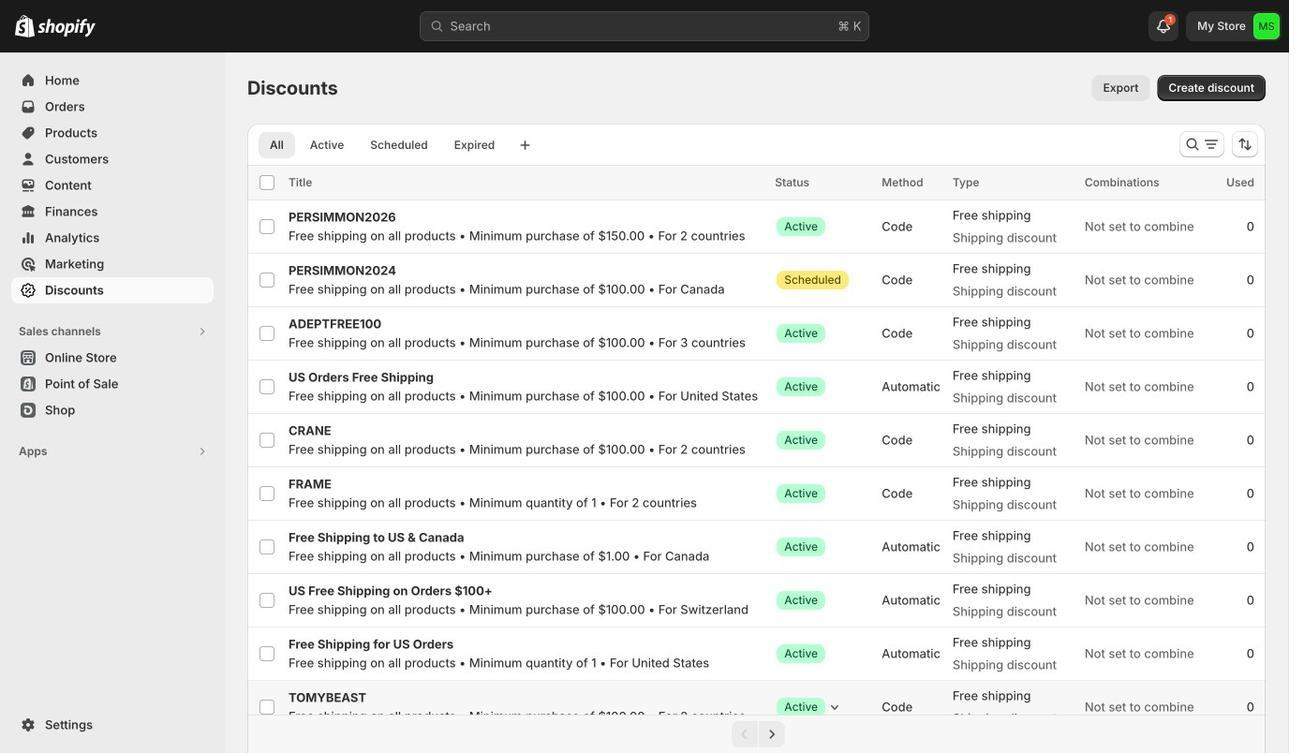 Task type: vqa. For each thing, say whether or not it's contained in the screenshot.
Shopify image
yes



Task type: describe. For each thing, give the bounding box(es) containing it.
shopify image
[[37, 19, 96, 37]]

pagination element
[[247, 715, 1266, 753]]



Task type: locate. For each thing, give the bounding box(es) containing it.
shopify image
[[15, 15, 35, 37]]

my store image
[[1254, 13, 1280, 39]]

tab list
[[255, 131, 510, 158]]



